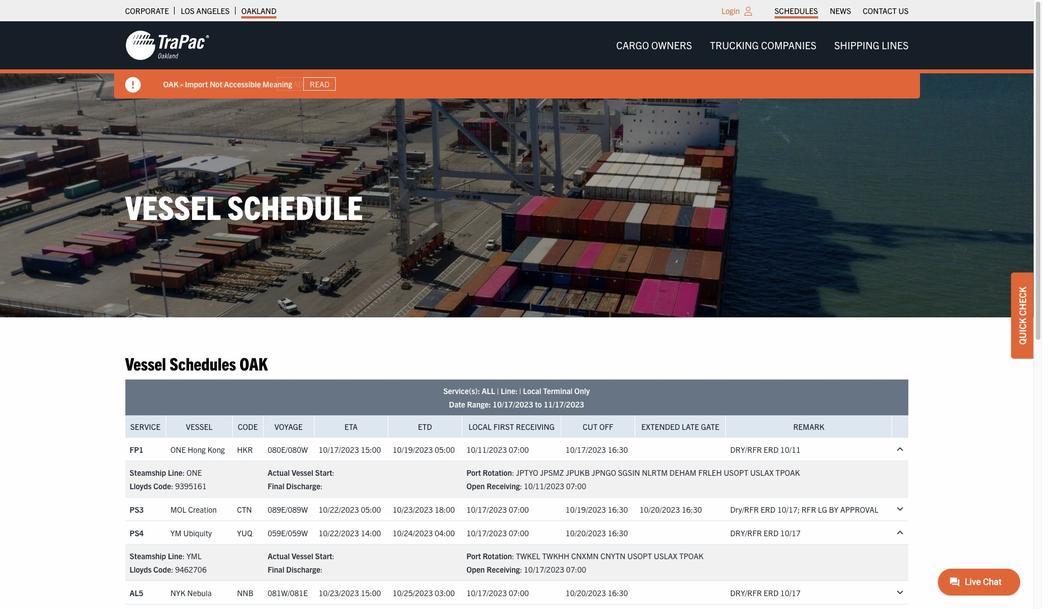 Task type: describe. For each thing, give the bounding box(es) containing it.
: up 9395161
[[183, 468, 185, 478]]

: left 9395161
[[171, 481, 173, 491]]

final for 9395161
[[268, 481, 285, 491]]

nnb
[[237, 588, 254, 598]]

10/11
[[781, 445, 801, 455]]

by
[[829, 504, 839, 515]]

0 vertical spatial 10/20/2023
[[640, 504, 680, 515]]

1 | from the left
[[497, 386, 499, 396]]

schedule
[[228, 186, 363, 227]]

login link
[[722, 6, 740, 16]]

trapac.com
[[163, 79, 203, 89]]

code for : yml
[[153, 565, 171, 575]]

10/17/2023 right "18:00"
[[467, 504, 507, 515]]

oak - import not accessible meaning
[[163, 79, 292, 89]]

16:30 for 10/19/2023 05:00
[[608, 445, 628, 455]]

oakland link
[[242, 3, 277, 18]]

contact us
[[863, 6, 909, 16]]

gate
[[701, 422, 720, 432]]

10/19/2023 16:30
[[566, 504, 628, 515]]

ym
[[171, 528, 182, 538]]

terminal
[[543, 386, 573, 396]]

erd for 04:00
[[764, 528, 779, 538]]

port rotation : twkel twkhh cnxmn cnytn usopt uslax tpoak open receiving : 10/17/2023 07:00
[[467, 551, 704, 575]]

: down 10/17/2023 15:00
[[332, 468, 335, 478]]

voyage
[[275, 422, 303, 432]]

trucking companies link
[[701, 34, 826, 57]]

dry/rfr for 10/24/2023 04:00
[[731, 528, 762, 538]]

10/17/2023 inside service(s): all | line: | local terminal only date range: 10/17/2023 to 11/17/2023
[[493, 399, 533, 410]]

login
[[722, 6, 740, 16]]

owners
[[652, 39, 692, 52]]

ps4
[[130, 528, 144, 538]]

10/17/2023 07:00 for 10/25/2023 03:00
[[467, 588, 529, 598]]

meaning
[[263, 79, 292, 89]]

cargo owners link
[[608, 34, 701, 57]]

trucking companies
[[710, 39, 817, 52]]

10/23/2023 18:00
[[393, 504, 455, 515]]

081w/081e
[[268, 588, 308, 598]]

dry/rfr for 10/25/2023 03:00
[[731, 588, 762, 598]]

date
[[449, 399, 465, 410]]

check
[[1017, 287, 1029, 316]]

usopt inside port rotation : jptyo jpsmz jpukb jpngo sgsin nlrtm deham frleh usopt uslax tpoak open receiving : 10/11/2023 07:00
[[724, 468, 749, 478]]

cargo
[[617, 39, 649, 52]]

lg
[[818, 504, 828, 515]]

uslax inside port rotation : jptyo jpsmz jpukb jpngo sgsin nlrtm deham frleh usopt uslax tpoak open receiving : 10/11/2023 07:00
[[751, 468, 774, 478]]

import
[[185, 79, 208, 89]]

eta
[[345, 422, 358, 432]]

shipping
[[835, 39, 880, 52]]

lfd
[[205, 79, 219, 89]]

hong
[[188, 445, 206, 455]]

code for : one
[[153, 481, 171, 491]]

range:
[[467, 399, 491, 410]]

: up 10/22/2023 05:00
[[321, 481, 323, 491]]

10/20/2023 for 10/25/2023 03:00
[[566, 588, 606, 598]]

05:00 for 10/22/2023 05:00
[[361, 504, 381, 515]]

vessel schedule
[[125, 186, 363, 227]]

1 horizontal spatial oak
[[240, 352, 268, 374]]

10/24/2023 04:00
[[393, 528, 455, 538]]

16:30 for 10/25/2023 03:00
[[608, 588, 628, 598]]

10/25/2023 03:00
[[393, 588, 455, 598]]

one hong kong
[[171, 445, 225, 455]]

kong
[[208, 445, 225, 455]]

port for port rotation : twkel twkhh cnxmn cnytn usopt uslax tpoak open receiving : 10/17/2023 07:00
[[467, 551, 481, 561]]

10/11/2023 inside port rotation : jptyo jpsmz jpukb jpngo sgsin nlrtm deham frleh usopt uslax tpoak open receiving : 10/11/2023 07:00
[[524, 481, 565, 491]]

one inside the 'steamship line : one lloyds code : 9395161'
[[187, 468, 202, 478]]

lloyds for steamship line : one lloyds code : 9395161
[[130, 481, 152, 491]]

oakland
[[242, 6, 277, 16]]

receiving inside port rotation : jptyo jpsmz jpukb jpngo sgsin nlrtm deham frleh usopt uslax tpoak open receiving : 10/11/2023 07:00
[[487, 481, 520, 491]]

read link for trapac.com lfd & demurrage
[[277, 77, 310, 91]]

corporate link
[[125, 3, 169, 18]]

nebula
[[187, 588, 212, 598]]

banner containing cargo owners
[[0, 21, 1043, 99]]

03:00
[[435, 588, 455, 598]]

creation
[[188, 504, 217, 515]]

07:00 inside port rotation : twkel twkhh cnxmn cnytn usopt uslax tpoak open receiving : 10/17/2023 07:00
[[566, 565, 587, 575]]

nlrtm
[[642, 468, 668, 478]]

angeles
[[196, 6, 230, 16]]

-
[[181, 79, 183, 89]]

contact us link
[[863, 3, 909, 18]]

extended late gate
[[642, 422, 720, 432]]

remark
[[794, 422, 825, 432]]

10/23/2023 for 10/23/2023 15:00
[[319, 588, 359, 598]]

solid image
[[125, 77, 141, 93]]

los angeles link
[[181, 3, 230, 18]]

07:00 inside port rotation : jptyo jpsmz jpukb jpngo sgsin nlrtm deham frleh usopt uslax tpoak open receiving : 10/11/2023 07:00
[[566, 481, 587, 491]]

10/23/2023 for 10/23/2023 18:00
[[393, 504, 433, 515]]

ps3
[[130, 504, 144, 515]]

erd for 05:00
[[764, 445, 779, 455]]

cnytn
[[601, 551, 626, 561]]

actual for steamship line : one lloyds code : 9395161
[[268, 468, 290, 478]]

1 vertical spatial schedules
[[170, 352, 236, 374]]

dry/rfr
[[731, 504, 759, 515]]

off
[[600, 422, 614, 432]]

: left yml
[[183, 551, 185, 561]]

jpsmz
[[540, 468, 564, 478]]

0 horizontal spatial one
[[171, 445, 186, 455]]

twkhh
[[542, 551, 570, 561]]

15:00 for 10/23/2023 15:00
[[361, 588, 381, 598]]

ctn
[[237, 504, 252, 515]]

schedules inside menu bar
[[775, 6, 818, 16]]

0 horizontal spatial local
[[469, 422, 492, 432]]

corporate
[[125, 6, 169, 16]]

etd
[[418, 422, 432, 432]]

ubiquity
[[183, 528, 212, 538]]

jpukb
[[566, 468, 590, 478]]

vessel for vessel schedules oak
[[125, 352, 166, 374]]

10/11/2023 07:00
[[467, 445, 529, 455]]

: up 10/23/2023 15:00
[[321, 565, 323, 575]]

line for 9462706
[[168, 551, 183, 561]]

: down jptyo
[[520, 481, 522, 491]]

los
[[181, 6, 195, 16]]

rfr
[[802, 504, 817, 515]]

first
[[494, 422, 514, 432]]

fp1
[[130, 445, 144, 455]]

accessible
[[224, 79, 261, 89]]

10/23/2023 15:00
[[319, 588, 381, 598]]

quick
[[1017, 318, 1029, 345]]

9395161
[[175, 481, 207, 491]]

all
[[482, 386, 495, 396]]

erd for 18:00
[[761, 504, 776, 515]]

10/22/2023 05:00
[[319, 504, 381, 515]]

rotation for : jptyo jpsmz jpukb jpngo sgsin nlrtm deham frleh usopt uslax tpoak
[[483, 468, 512, 478]]

: left twkel at the bottom of page
[[512, 551, 514, 561]]

uslax inside port rotation : twkel twkhh cnxmn cnytn usopt uslax tpoak open receiving : 10/17/2023 07:00
[[654, 551, 678, 561]]

local first receiving
[[469, 422, 555, 432]]

news link
[[830, 3, 852, 18]]

tpoak inside port rotation : jptyo jpsmz jpukb jpngo sgsin nlrtm deham frleh usopt uslax tpoak open receiving : 10/11/2023 07:00
[[776, 468, 800, 478]]

discharge for 9462706
[[286, 565, 321, 575]]

16:30 down deham
[[682, 504, 702, 515]]

0 vertical spatial receiving
[[516, 422, 555, 432]]

10/25/2023
[[393, 588, 433, 598]]

service(s): all | line: | local terminal only date range: 10/17/2023 to 11/17/2023
[[444, 386, 590, 410]]

open inside port rotation : jptyo jpsmz jpukb jpngo sgsin nlrtm deham frleh usopt uslax tpoak open receiving : 10/11/2023 07:00
[[467, 481, 485, 491]]

0 vertical spatial 10/20/2023 16:30
[[640, 504, 702, 515]]

16:30 for 10/24/2023 04:00
[[608, 528, 628, 538]]

light image
[[745, 7, 753, 16]]

rotation for : twkel twkhh cnxmn cnytn usopt uslax tpoak
[[483, 551, 512, 561]]

twkel
[[516, 551, 541, 561]]

steamship for steamship line : yml lloyds code : 9462706
[[130, 551, 166, 561]]

07:00 for 04:00
[[509, 528, 529, 538]]



Task type: locate. For each thing, give the bounding box(es) containing it.
10/19/2023 for 10/19/2023 05:00
[[393, 445, 433, 455]]

rotation inside port rotation : twkel twkhh cnxmn cnytn usopt uslax tpoak open receiving : 10/17/2023 07:00
[[483, 551, 512, 561]]

actual down 059e/059w
[[268, 551, 290, 561]]

10/17 for 10/25/2023 03:00
[[781, 588, 801, 598]]

0 vertical spatial port
[[467, 468, 481, 478]]

sgsin
[[618, 468, 640, 478]]

vessel for vessel schedule
[[125, 186, 221, 227]]

code up mol
[[153, 481, 171, 491]]

16:30 for 10/23/2023 18:00
[[608, 504, 628, 515]]

steamship
[[130, 468, 166, 478], [130, 551, 166, 561]]

10/22/2023 down 10/22/2023 05:00
[[319, 528, 359, 538]]

steamship down ps4
[[130, 551, 166, 561]]

2 10/17 from the top
[[781, 588, 801, 598]]

0 horizontal spatial uslax
[[654, 551, 678, 561]]

1 vertical spatial 15:00
[[361, 588, 381, 598]]

port
[[467, 468, 481, 478], [467, 551, 481, 561]]

0 vertical spatial 15:00
[[361, 445, 381, 455]]

0 horizontal spatial usopt
[[628, 551, 652, 561]]

0 horizontal spatial read
[[284, 79, 304, 89]]

1 horizontal spatial 05:00
[[435, 445, 455, 455]]

1 discharge from the top
[[286, 481, 321, 491]]

| right all
[[497, 386, 499, 396]]

receiving inside port rotation : twkel twkhh cnxmn cnytn usopt uslax tpoak open receiving : 10/17/2023 07:00
[[487, 565, 520, 575]]

local down 'range:' on the left
[[469, 422, 492, 432]]

1 vertical spatial final
[[268, 565, 285, 575]]

3 dry/rfr from the top
[[731, 588, 762, 598]]

0 vertical spatial one
[[171, 445, 186, 455]]

1 open from the top
[[467, 481, 485, 491]]

2 vertical spatial code
[[153, 565, 171, 575]]

dry/rfr erd 10/17
[[731, 528, 801, 538], [731, 588, 801, 598]]

receiving
[[516, 422, 555, 432], [487, 481, 520, 491], [487, 565, 520, 575]]

10/17
[[781, 528, 801, 538], [781, 588, 801, 598]]

10/20/2023 16:30 for 03:00
[[566, 588, 628, 598]]

0 horizontal spatial oak
[[163, 79, 179, 89]]

one up 9395161
[[187, 468, 202, 478]]

service(s):
[[444, 386, 480, 396]]

discharge up 081w/081e
[[286, 565, 321, 575]]

start down 10/17/2023 15:00
[[315, 468, 332, 478]]

10/11/2023 down jpsmz
[[524, 481, 565, 491]]

0 vertical spatial lloyds
[[130, 481, 152, 491]]

1 vertical spatial 05:00
[[361, 504, 381, 515]]

menu bar containing schedules
[[769, 3, 915, 18]]

1 10/17/2023 07:00 from the top
[[467, 504, 529, 515]]

0 vertical spatial steamship
[[130, 468, 166, 478]]

start for steamship line : yml lloyds code : 9462706
[[315, 551, 332, 561]]

oak
[[163, 79, 179, 89], [240, 352, 268, 374]]

jptyo
[[516, 468, 539, 478]]

0 vertical spatial actual vessel start : final discharge :
[[268, 468, 335, 491]]

dry/rfr erd 10/11
[[731, 445, 801, 455]]

read for trapac.com lfd & demurrage
[[284, 79, 304, 89]]

16:30 down port rotation : jptyo jpsmz jpukb jpngo sgsin nlrtm deham frleh usopt uslax tpoak open receiving : 10/11/2023 07:00
[[608, 504, 628, 515]]

16:30 up cnytn
[[608, 528, 628, 538]]

0 horizontal spatial 10/11/2023
[[467, 445, 507, 455]]

0 vertical spatial menu bar
[[769, 3, 915, 18]]

0 vertical spatial line
[[168, 468, 183, 478]]

10/20/2023 16:30 down 10/19/2023 16:30
[[566, 528, 628, 538]]

2 actual vessel start : final discharge : from the top
[[268, 551, 335, 575]]

2 read from the left
[[310, 79, 330, 89]]

0 vertical spatial code
[[238, 422, 258, 432]]

1 horizontal spatial usopt
[[724, 468, 749, 478]]

1 vertical spatial steamship
[[130, 551, 166, 561]]

approval
[[841, 504, 879, 515]]

start down 10/22/2023 14:00
[[315, 551, 332, 561]]

1 vertical spatial dry/rfr
[[731, 528, 762, 538]]

tpoak inside port rotation : twkel twkhh cnxmn cnytn usopt uslax tpoak open receiving : 10/17/2023 07:00
[[680, 551, 704, 561]]

rotation left twkel at the bottom of page
[[483, 551, 512, 561]]

menu bar
[[769, 3, 915, 18], [608, 34, 918, 57]]

05:00 down date
[[435, 445, 455, 455]]

frleh
[[699, 468, 722, 478]]

1 vertical spatial start
[[315, 551, 332, 561]]

10/20/2023
[[640, 504, 680, 515], [566, 528, 606, 538], [566, 588, 606, 598]]

1 read from the left
[[284, 79, 304, 89]]

actual down the '080e/080w'
[[268, 468, 290, 478]]

dry/rfr
[[731, 445, 762, 455], [731, 528, 762, 538], [731, 588, 762, 598]]

10/22/2023 14:00
[[319, 528, 381, 538]]

code inside steamship line : yml lloyds code : 9462706
[[153, 565, 171, 575]]

1 line from the top
[[168, 468, 183, 478]]

menu bar down the light icon
[[608, 34, 918, 57]]

04:00
[[435, 528, 455, 538]]

final
[[268, 481, 285, 491], [268, 565, 285, 575]]

menu bar up shipping
[[769, 3, 915, 18]]

line for 9395161
[[168, 468, 183, 478]]

10/17/2023 inside port rotation : twkel twkhh cnxmn cnytn usopt uslax tpoak open receiving : 10/17/2023 07:00
[[524, 565, 565, 575]]

menu bar containing cargo owners
[[608, 34, 918, 57]]

10/20/2023 16:30 down port rotation : twkel twkhh cnxmn cnytn usopt uslax tpoak open receiving : 10/17/2023 07:00 in the bottom of the page
[[566, 588, 628, 598]]

start for steamship line : one lloyds code : 9395161
[[315, 468, 332, 478]]

2 discharge from the top
[[286, 565, 321, 575]]

10/17 for 10/24/2023 04:00
[[781, 528, 801, 538]]

07:00 down the cnxmn
[[566, 565, 587, 575]]

1 vertical spatial code
[[153, 481, 171, 491]]

2 line from the top
[[168, 551, 183, 561]]

mol
[[171, 504, 186, 515]]

10/22/2023 for 10/22/2023 05:00
[[319, 504, 359, 515]]

10/17/2023 16:30
[[566, 445, 628, 455]]

steamship for steamship line : one lloyds code : 9395161
[[130, 468, 166, 478]]

10/17/2023 right 03:00
[[467, 588, 507, 598]]

2 | from the left
[[520, 386, 521, 396]]

demurrage
[[228, 79, 266, 89]]

|
[[497, 386, 499, 396], [520, 386, 521, 396]]

1 vertical spatial 10/20/2023 16:30
[[566, 528, 628, 538]]

one
[[171, 445, 186, 455], [187, 468, 202, 478]]

lloyds inside the 'steamship line : one lloyds code : 9395161'
[[130, 481, 152, 491]]

1 dry/rfr from the top
[[731, 445, 762, 455]]

code up nyk on the bottom left of page
[[153, 565, 171, 575]]

10/22/2023 for 10/22/2023 14:00
[[319, 528, 359, 538]]

actual vessel start : final discharge : for : 9462706
[[268, 551, 335, 575]]

10/22/2023 up 10/22/2023 14:00
[[319, 504, 359, 515]]

10/24/2023
[[393, 528, 433, 538]]

shipping lines link
[[826, 34, 918, 57]]

al5
[[130, 588, 143, 598]]

2 dry/rfr from the top
[[731, 528, 762, 538]]

1 vertical spatial 10/23/2023
[[319, 588, 359, 598]]

0 vertical spatial tpoak
[[776, 468, 800, 478]]

0 vertical spatial 05:00
[[435, 445, 455, 455]]

2 vertical spatial dry/rfr
[[731, 588, 762, 598]]

2 vertical spatial receiving
[[487, 565, 520, 575]]

0 vertical spatial dry/rfr
[[731, 445, 762, 455]]

hkr
[[237, 445, 253, 455]]

16:30 down off
[[608, 445, 628, 455]]

10/19/2023 for 10/19/2023 16:30
[[566, 504, 606, 515]]

1 horizontal spatial 10/11/2023
[[524, 481, 565, 491]]

10/17/2023 down twkhh
[[524, 565, 565, 575]]

dry/rfr erd 10/17; rfr lg by approval
[[731, 504, 879, 515]]

1 vertical spatial discharge
[[286, 565, 321, 575]]

2 15:00 from the top
[[361, 588, 381, 598]]

2 vertical spatial 10/20/2023 16:30
[[566, 588, 628, 598]]

0 vertical spatial 10/17/2023 07:00
[[467, 504, 529, 515]]

10/17/2023 down the cut
[[566, 445, 606, 455]]

cargo owners
[[617, 39, 692, 52]]

2 dry/rfr erd 10/17 from the top
[[731, 588, 801, 598]]

code inside the 'steamship line : one lloyds code : 9395161'
[[153, 481, 171, 491]]

0 vertical spatial 10/19/2023
[[393, 445, 433, 455]]

cut off
[[583, 422, 614, 432]]

actual vessel start : final discharge : for : 9395161
[[268, 468, 335, 491]]

2 final from the top
[[268, 565, 285, 575]]

only
[[575, 386, 590, 396]]

0 vertical spatial usopt
[[724, 468, 749, 478]]

:
[[183, 468, 185, 478], [332, 468, 335, 478], [512, 468, 514, 478], [171, 481, 173, 491], [321, 481, 323, 491], [520, 481, 522, 491], [183, 551, 185, 561], [332, 551, 335, 561], [512, 551, 514, 561], [171, 565, 173, 575], [321, 565, 323, 575], [520, 565, 522, 575]]

read right meaning
[[310, 79, 330, 89]]

1 horizontal spatial tpoak
[[776, 468, 800, 478]]

usopt
[[724, 468, 749, 478], [628, 551, 652, 561]]

2 read link from the left
[[304, 77, 336, 91]]

0 vertical spatial final
[[268, 481, 285, 491]]

1 horizontal spatial schedules
[[775, 6, 818, 16]]

yuq
[[237, 528, 252, 538]]

: down 10/22/2023 14:00
[[332, 551, 335, 561]]

actual for steamship line : yml lloyds code : 9462706
[[268, 551, 290, 561]]

10/20/2023 16:30 down deham
[[640, 504, 702, 515]]

actual vessel start : final discharge : down 059e/059w
[[268, 551, 335, 575]]

0 horizontal spatial 10/19/2023
[[393, 445, 433, 455]]

10/20/2023 down port rotation : twkel twkhh cnxmn cnytn usopt uslax tpoak open receiving : 10/17/2023 07:00 in the bottom of the page
[[566, 588, 606, 598]]

port inside port rotation : jptyo jpsmz jpukb jpngo sgsin nlrtm deham frleh usopt uslax tpoak open receiving : 10/11/2023 07:00
[[467, 468, 481, 478]]

0 vertical spatial local
[[523, 386, 542, 396]]

0 vertical spatial 10/17
[[781, 528, 801, 538]]

dry/rfr erd 10/17 for 10/24/2023 04:00
[[731, 528, 801, 538]]

0 vertical spatial discharge
[[286, 481, 321, 491]]

vessel
[[125, 186, 221, 227], [125, 352, 166, 374], [186, 422, 213, 432], [292, 468, 313, 478], [292, 551, 313, 561]]

service
[[130, 422, 161, 432]]

1 horizontal spatial |
[[520, 386, 521, 396]]

port inside port rotation : twkel twkhh cnxmn cnytn usopt uslax tpoak open receiving : 10/17/2023 07:00
[[467, 551, 481, 561]]

10/23/2023 right 081w/081e
[[319, 588, 359, 598]]

1 actual from the top
[[268, 468, 290, 478]]

10/17/2023 07:00 down twkel at the bottom of page
[[467, 588, 529, 598]]

jpngo
[[592, 468, 617, 478]]

15:00 left 10/25/2023
[[361, 588, 381, 598]]

steamship inside the 'steamship line : one lloyds code : 9395161'
[[130, 468, 166, 478]]

0 vertical spatial actual
[[268, 468, 290, 478]]

lloyds
[[130, 481, 152, 491], [130, 565, 152, 575]]

07:00 for 03:00
[[509, 588, 529, 598]]

10/19/2023 down the jpukb
[[566, 504, 606, 515]]

lloyds up al5
[[130, 565, 152, 575]]

10/17/2023 07:00 for 10/23/2023 18:00
[[467, 504, 529, 515]]

0 horizontal spatial 05:00
[[361, 504, 381, 515]]

1 vertical spatial port
[[467, 551, 481, 561]]

16:30
[[608, 445, 628, 455], [608, 504, 628, 515], [682, 504, 702, 515], [608, 528, 628, 538], [608, 588, 628, 598]]

10/11/2023
[[467, 445, 507, 455], [524, 481, 565, 491]]

discharge for 9395161
[[286, 481, 321, 491]]

1 horizontal spatial 10/19/2023
[[566, 504, 606, 515]]

lloyds up ps3
[[130, 481, 152, 491]]

10/17/2023 07:00 down jptyo
[[467, 504, 529, 515]]

read link for oak - import not accessible meaning
[[304, 77, 336, 91]]

oak inside banner
[[163, 79, 179, 89]]

| right the line:
[[520, 386, 521, 396]]

quick check
[[1017, 287, 1029, 345]]

1 vertical spatial 10/22/2023
[[319, 528, 359, 538]]

16:30 down cnytn
[[608, 588, 628, 598]]

2 port from the top
[[467, 551, 481, 561]]

1 vertical spatial tpoak
[[680, 551, 704, 561]]

1 vertical spatial lloyds
[[130, 565, 152, 575]]

0 vertical spatial oak
[[163, 79, 179, 89]]

steamship line : one lloyds code : 9395161
[[130, 468, 207, 491]]

receiving down jptyo
[[487, 481, 520, 491]]

1 horizontal spatial one
[[187, 468, 202, 478]]

18:00
[[435, 504, 455, 515]]

start
[[315, 468, 332, 478], [315, 551, 332, 561]]

banner
[[0, 21, 1043, 99]]

lloyds for steamship line : yml lloyds code : 9462706
[[130, 565, 152, 575]]

line inside the 'steamship line : one lloyds code : 9395161'
[[168, 468, 183, 478]]

: down twkel at the bottom of page
[[520, 565, 522, 575]]

10/20/2023 for 10/24/2023 04:00
[[566, 528, 606, 538]]

05:00 for 10/19/2023 05:00
[[435, 445, 455, 455]]

dry/rfr for 10/19/2023 05:00
[[731, 445, 762, 455]]

: left 9462706
[[171, 565, 173, 575]]

erd for 03:00
[[764, 588, 779, 598]]

lloyds inside steamship line : yml lloyds code : 9462706
[[130, 565, 152, 575]]

0 vertical spatial 10/22/2023
[[319, 504, 359, 515]]

080e/080w
[[268, 445, 308, 455]]

3 10/17/2023 07:00 from the top
[[467, 588, 529, 598]]

ym ubiquity
[[171, 528, 212, 538]]

10/20/2023 16:30 for 04:00
[[566, 528, 628, 538]]

1 vertical spatial rotation
[[483, 551, 512, 561]]

07:00 for 05:00
[[509, 445, 529, 455]]

1 vertical spatial uslax
[[654, 551, 678, 561]]

uslax down dry/rfr erd 10/11
[[751, 468, 774, 478]]

line left yml
[[168, 551, 183, 561]]

10/20/2023 down nlrtm
[[640, 504, 680, 515]]

1 vertical spatial line
[[168, 551, 183, 561]]

10/19/2023 down etd
[[393, 445, 433, 455]]

1 vertical spatial receiving
[[487, 481, 520, 491]]

1 15:00 from the top
[[361, 445, 381, 455]]

1 final from the top
[[268, 481, 285, 491]]

final up 081w/081e
[[268, 565, 285, 575]]

1 vertical spatial one
[[187, 468, 202, 478]]

1 lloyds from the top
[[130, 481, 152, 491]]

1 horizontal spatial uslax
[[751, 468, 774, 478]]

one left hong
[[171, 445, 186, 455]]

07:00 down local first receiving
[[509, 445, 529, 455]]

2 start from the top
[[315, 551, 332, 561]]

2 vertical spatial 10/20/2023
[[566, 588, 606, 598]]

0 vertical spatial 10/23/2023
[[393, 504, 433, 515]]

1 vertical spatial oak
[[240, 352, 268, 374]]

07:00 down jptyo
[[509, 504, 529, 515]]

local inside service(s): all | line: | local terminal only date range: 10/17/2023 to 11/17/2023
[[523, 386, 542, 396]]

read link right demurrage
[[277, 77, 310, 91]]

15:00 left 10/19/2023 05:00
[[361, 445, 381, 455]]

usopt right cnytn
[[628, 551, 652, 561]]

1 vertical spatial 10/19/2023
[[566, 504, 606, 515]]

10/17/2023 right '04:00' at the left bottom
[[467, 528, 507, 538]]

1 vertical spatial 10/17/2023 07:00
[[467, 528, 529, 538]]

0 vertical spatial 10/11/2023
[[467, 445, 507, 455]]

uslax right cnytn
[[654, 551, 678, 561]]

final up 089e/089w
[[268, 481, 285, 491]]

late
[[682, 422, 700, 432]]

rotation inside port rotation : jptyo jpsmz jpukb jpngo sgsin nlrtm deham frleh usopt uslax tpoak open receiving : 10/11/2023 07:00
[[483, 468, 512, 478]]

0 horizontal spatial 10/23/2023
[[319, 588, 359, 598]]

read right demurrage
[[284, 79, 304, 89]]

1 start from the top
[[315, 468, 332, 478]]

05:00 up the 14:00
[[361, 504, 381, 515]]

0 horizontal spatial |
[[497, 386, 499, 396]]

10/20/2023 up the cnxmn
[[566, 528, 606, 538]]

10/23/2023 up 10/24/2023 at the bottom left of page
[[393, 504, 433, 515]]

0 vertical spatial uslax
[[751, 468, 774, 478]]

10/17/2023 07:00 for 10/24/2023 04:00
[[467, 528, 529, 538]]

oakland image
[[125, 30, 209, 61]]

2 actual from the top
[[268, 551, 290, 561]]

shipping lines
[[835, 39, 909, 52]]

1 vertical spatial open
[[467, 565, 485, 575]]

port for port rotation : jptyo jpsmz jpukb jpngo sgsin nlrtm deham frleh usopt uslax tpoak open receiving : 10/11/2023 07:00
[[467, 468, 481, 478]]

actual vessel start : final discharge : up 089e/089w
[[268, 468, 335, 491]]

open inside port rotation : twkel twkhh cnxmn cnytn usopt uslax tpoak open receiving : 10/17/2023 07:00
[[467, 565, 485, 575]]

07:00
[[509, 445, 529, 455], [566, 481, 587, 491], [509, 504, 529, 515], [509, 528, 529, 538], [566, 565, 587, 575], [509, 588, 529, 598]]

1 port from the top
[[467, 468, 481, 478]]

&
[[221, 79, 226, 89]]

0 vertical spatial dry/rfr erd 10/17
[[731, 528, 801, 538]]

2 steamship from the top
[[130, 551, 166, 561]]

1 vertical spatial actual
[[268, 551, 290, 561]]

07:00 down twkel at the bottom of page
[[509, 588, 529, 598]]

10/17/2023 07:00 up twkel at the bottom of page
[[467, 528, 529, 538]]

2 open from the top
[[467, 565, 485, 575]]

1 rotation from the top
[[483, 468, 512, 478]]

line up 9395161
[[168, 468, 183, 478]]

read link
[[277, 77, 310, 91], [304, 77, 336, 91]]

1 vertical spatial dry/rfr erd 10/17
[[731, 588, 801, 598]]

2 lloyds from the top
[[130, 565, 152, 575]]

1 vertical spatial 10/17
[[781, 588, 801, 598]]

rotation down 10/11/2023 07:00
[[483, 468, 512, 478]]

local up to at the right bottom of the page
[[523, 386, 542, 396]]

2 10/22/2023 from the top
[[319, 528, 359, 538]]

line
[[168, 468, 183, 478], [168, 551, 183, 561]]

1 horizontal spatial read
[[310, 79, 330, 89]]

read link right meaning
[[304, 77, 336, 91]]

usopt inside port rotation : twkel twkhh cnxmn cnytn usopt uslax tpoak open receiving : 10/17/2023 07:00
[[628, 551, 652, 561]]

10/11/2023 down first
[[467, 445, 507, 455]]

0 vertical spatial rotation
[[483, 468, 512, 478]]

14:00
[[361, 528, 381, 538]]

0 horizontal spatial tpoak
[[680, 551, 704, 561]]

1 steamship from the top
[[130, 468, 166, 478]]

line:
[[501, 386, 518, 396]]

extended
[[642, 422, 680, 432]]

07:00 up twkel at the bottom of page
[[509, 528, 529, 538]]

1 10/22/2023 from the top
[[319, 504, 359, 515]]

usopt right frleh
[[724, 468, 749, 478]]

final for 9462706
[[268, 565, 285, 575]]

059e/059w
[[268, 528, 308, 538]]

code up hkr on the left
[[238, 422, 258, 432]]

uslax
[[751, 468, 774, 478], [654, 551, 678, 561]]

receiving down to at the right bottom of the page
[[516, 422, 555, 432]]

07:00 for 18:00
[[509, 504, 529, 515]]

1 vertical spatial 10/11/2023
[[524, 481, 565, 491]]

0 vertical spatial start
[[315, 468, 332, 478]]

1 vertical spatial actual vessel start : final discharge :
[[268, 551, 335, 575]]

: left jptyo
[[512, 468, 514, 478]]

steamship down fp1
[[130, 468, 166, 478]]

dry/rfr erd 10/17 for 10/25/2023 03:00
[[731, 588, 801, 598]]

089e/089w
[[268, 504, 308, 515]]

us
[[899, 6, 909, 16]]

10/17/2023 15:00
[[319, 445, 381, 455]]

1 actual vessel start : final discharge : from the top
[[268, 468, 335, 491]]

1 vertical spatial usopt
[[628, 551, 652, 561]]

discharge up 089e/089w
[[286, 481, 321, 491]]

1 10/17 from the top
[[781, 528, 801, 538]]

10/17/2023 down the eta
[[319, 445, 359, 455]]

read for oak - import not accessible meaning
[[310, 79, 330, 89]]

1 horizontal spatial 10/23/2023
[[393, 504, 433, 515]]

deham
[[670, 468, 697, 478]]

1 vertical spatial menu bar
[[608, 34, 918, 57]]

yml
[[187, 551, 202, 561]]

1 vertical spatial local
[[469, 422, 492, 432]]

1 read link from the left
[[277, 77, 310, 91]]

receiving down twkel at the bottom of page
[[487, 565, 520, 575]]

10/17/2023 down the line:
[[493, 399, 533, 410]]

quick check link
[[1012, 273, 1034, 359]]

not
[[210, 79, 222, 89]]

2 10/17/2023 07:00 from the top
[[467, 528, 529, 538]]

line inside steamship line : yml lloyds code : 9462706
[[168, 551, 183, 561]]

9462706
[[175, 565, 207, 575]]

07:00 down the jpukb
[[566, 481, 587, 491]]

10/20/2023 16:30
[[640, 504, 702, 515], [566, 528, 628, 538], [566, 588, 628, 598]]

1 dry/rfr erd 10/17 from the top
[[731, 528, 801, 538]]

2 vertical spatial 10/17/2023 07:00
[[467, 588, 529, 598]]

0 horizontal spatial schedules
[[170, 352, 236, 374]]

0 vertical spatial open
[[467, 481, 485, 491]]

port down 10/11/2023 07:00
[[467, 468, 481, 478]]

port left twkel at the bottom of page
[[467, 551, 481, 561]]

vessel for vessel
[[186, 422, 213, 432]]

1 vertical spatial 10/20/2023
[[566, 528, 606, 538]]

trucking
[[710, 39, 759, 52]]

steamship inside steamship line : yml lloyds code : 9462706
[[130, 551, 166, 561]]

0 vertical spatial schedules
[[775, 6, 818, 16]]

1 horizontal spatial local
[[523, 386, 542, 396]]

15:00 for 10/17/2023 15:00
[[361, 445, 381, 455]]

2 rotation from the top
[[483, 551, 512, 561]]

local
[[523, 386, 542, 396], [469, 422, 492, 432]]



Task type: vqa. For each thing, say whether or not it's contained in the screenshot.
A to the top
no



